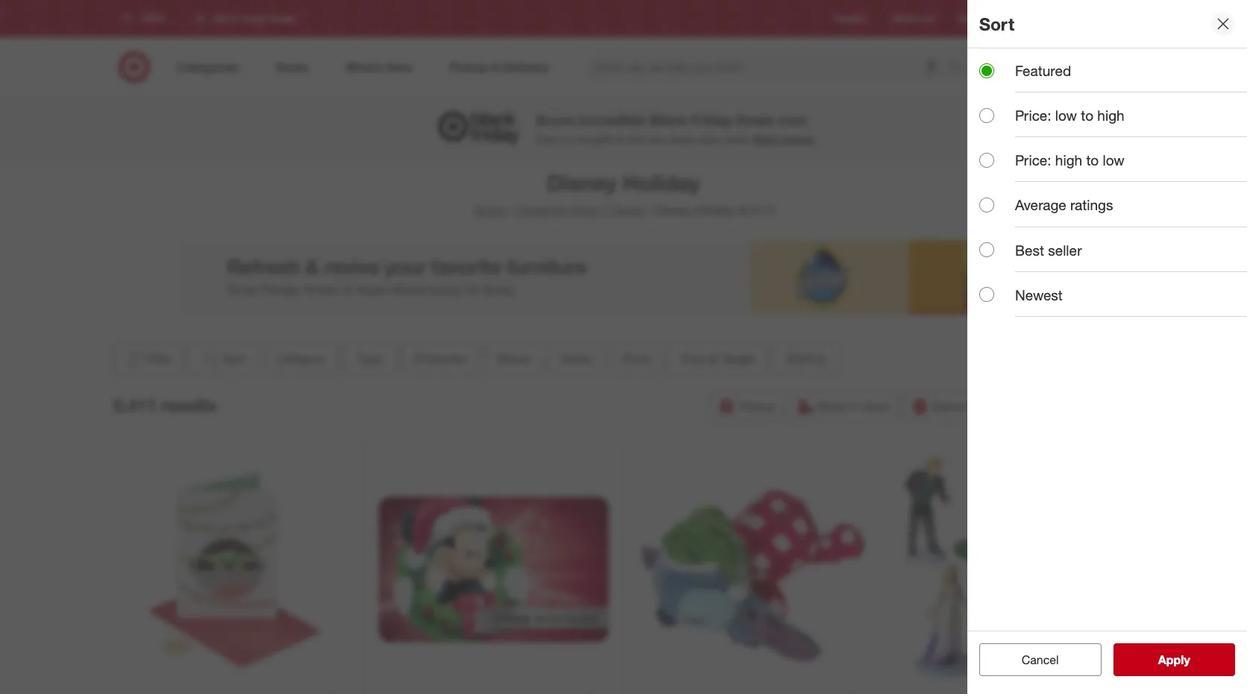Task type: locate. For each thing, give the bounding box(es) containing it.
to up ratings
[[1087, 152, 1099, 169]]

weekly ad link
[[892, 12, 934, 25]]

filter button
[[113, 342, 183, 375]]

gifts
[[595, 133, 615, 146]]

0 horizontal spatial target
[[473, 203, 505, 218]]

apply
[[1158, 653, 1191, 668]]

to
[[1081, 107, 1094, 124], [1087, 152, 1099, 169]]

saving
[[782, 133, 814, 146]]

deals left price button
[[561, 351, 591, 366]]

holiday
[[623, 169, 700, 196], [695, 203, 735, 218]]

search button
[[942, 51, 978, 87]]

/
[[508, 203, 512, 218], [603, 203, 607, 218], [649, 203, 653, 218]]

results
[[161, 394, 217, 415]]

price: down featured
[[1015, 107, 1052, 124]]

target
[[473, 203, 505, 218], [722, 351, 755, 366]]

deals inside button
[[561, 351, 591, 366]]

disney up advertisement region at the top of the page
[[610, 203, 646, 218]]

black
[[649, 112, 687, 129]]

1 vertical spatial deals
[[561, 351, 591, 366]]

average ratings
[[1015, 197, 1113, 214]]

1 vertical spatial character
[[414, 351, 467, 366]]

2 horizontal spatial /
[[649, 203, 653, 218]]

&
[[618, 133, 624, 146]]

high down price: low to high
[[1056, 152, 1083, 169]]

1 vertical spatial shop
[[818, 399, 847, 414]]

price:
[[1015, 107, 1052, 124], [1015, 152, 1052, 169]]

save
[[536, 133, 559, 146]]

1 vertical spatial to
[[1087, 152, 1099, 169]]

1 vertical spatial high
[[1056, 152, 1083, 169]]

pickup button
[[711, 390, 785, 423]]

brand
[[498, 351, 530, 366]]

low
[[1056, 107, 1077, 124], [1103, 152, 1125, 169]]

character
[[515, 203, 568, 218], [414, 351, 467, 366]]

type button
[[345, 342, 395, 375]]

0 horizontal spatial /
[[508, 203, 512, 218]]

apply button
[[1114, 644, 1235, 677]]

character button
[[401, 342, 479, 375]]

christmas card beautiful christmas star wars - papyrus image
[[119, 455, 349, 685], [119, 455, 349, 685]]

1 horizontal spatial /
[[603, 203, 607, 218]]

1 / from the left
[[508, 203, 512, 218]]

0 horizontal spatial shop
[[571, 203, 600, 218]]

to up price: high to low
[[1081, 107, 1094, 124]]

high
[[1098, 107, 1125, 124], [1056, 152, 1083, 169]]

None radio
[[980, 63, 995, 78], [980, 153, 995, 168], [980, 243, 995, 257], [980, 63, 995, 78], [980, 153, 995, 168], [980, 243, 995, 257]]

0 horizontal spatial sort
[[222, 351, 245, 366]]

score incredible black friday deals now save on top gifts & find new deals each week. start saving
[[536, 112, 814, 146]]

1 horizontal spatial high
[[1098, 107, 1125, 124]]

sort
[[980, 13, 1015, 34], [222, 351, 245, 366]]

shop left in
[[818, 399, 847, 414]]

0 vertical spatial sort
[[980, 13, 1015, 34]]

/ right disney link
[[649, 203, 653, 218]]

to for high
[[1081, 107, 1094, 124]]

low up price: high to low
[[1056, 107, 1077, 124]]

character right target link
[[515, 203, 568, 218]]

category button
[[264, 342, 339, 375]]

deals up start
[[736, 112, 774, 129]]

What can we help you find? suggestions appear below search field
[[586, 51, 953, 84]]

now
[[778, 112, 807, 129]]

0 vertical spatial price:
[[1015, 107, 1052, 124]]

0 vertical spatial low
[[1056, 107, 1077, 124]]

disney
[[547, 169, 617, 196], [610, 203, 646, 218], [656, 203, 692, 218]]

high up price: high to low
[[1098, 107, 1125, 124]]

incredible
[[579, 112, 646, 129]]

1 horizontal spatial sort
[[980, 13, 1015, 34]]

weekly ad
[[892, 13, 934, 24]]

1 vertical spatial sort
[[222, 351, 245, 366]]

price button
[[610, 342, 663, 375]]

deals
[[670, 133, 695, 146]]

character inside disney holiday target / character shop / disney / disney holiday (5,411)
[[515, 203, 568, 218]]

1 price: from the top
[[1015, 107, 1052, 124]]

0 horizontal spatial character
[[414, 351, 467, 366]]

price: for price: low to high
[[1015, 107, 1052, 124]]

shop left disney link
[[571, 203, 600, 218]]

0 vertical spatial character
[[515, 203, 568, 218]]

featured
[[1015, 62, 1072, 79]]

0 vertical spatial to
[[1081, 107, 1094, 124]]

holiday left (5,411)
[[695, 203, 735, 218]]

disney lilo & stitch christmas kids' cuddleez pillow image
[[638, 455, 868, 685], [638, 455, 868, 685]]

1 vertical spatial price:
[[1015, 152, 1052, 169]]

pickup
[[739, 399, 775, 414]]

deals button
[[549, 342, 604, 375]]

week.
[[724, 133, 751, 146]]

holiday up disney link
[[623, 169, 700, 196]]

/ left disney link
[[603, 203, 607, 218]]

disney frozen - disney store image
[[898, 455, 1128, 686], [898, 455, 1128, 686]]

target right at
[[722, 351, 755, 366]]

0 horizontal spatial deals
[[561, 351, 591, 366]]

character right the type
[[414, 351, 467, 366]]

cancel
[[1022, 653, 1059, 668]]

price: up average
[[1015, 152, 1052, 169]]

1 vertical spatial holiday
[[695, 203, 735, 218]]

target inside disney holiday target / character shop / disney / disney holiday (5,411)
[[473, 203, 505, 218]]

1 horizontal spatial shop
[[818, 399, 847, 414]]

low up ratings
[[1103, 152, 1125, 169]]

new
[[648, 133, 667, 146]]

1 vertical spatial low
[[1103, 152, 1125, 169]]

target inside "button"
[[722, 351, 755, 366]]

friday
[[691, 112, 732, 129]]

shop in store button
[[791, 390, 899, 423]]

None radio
[[980, 108, 995, 123], [980, 198, 995, 213], [980, 287, 995, 302], [980, 108, 995, 123], [980, 198, 995, 213], [980, 287, 995, 302]]

brand button
[[485, 342, 543, 375]]

sort dialog
[[968, 0, 1247, 695]]

delivery
[[991, 399, 1034, 414]]

1 horizontal spatial deals
[[736, 112, 774, 129]]

0 vertical spatial deals
[[736, 112, 774, 129]]

/ right target link
[[508, 203, 512, 218]]

0 vertical spatial target
[[473, 203, 505, 218]]

in
[[850, 399, 859, 414]]

2 price: from the top
[[1015, 152, 1052, 169]]

target left character shop link
[[473, 203, 505, 218]]

1 horizontal spatial target
[[722, 351, 755, 366]]

average
[[1015, 197, 1067, 214]]

deals
[[736, 112, 774, 129], [561, 351, 591, 366]]

store
[[862, 399, 889, 414]]

1 vertical spatial target
[[722, 351, 755, 366]]

shop
[[571, 203, 600, 218], [818, 399, 847, 414]]

score
[[536, 112, 575, 129]]

1 horizontal spatial character
[[515, 203, 568, 218]]

0 vertical spatial shop
[[571, 203, 600, 218]]



Task type: vqa. For each thing, say whether or not it's contained in the screenshot.
the bottom 'Character'
yes



Task type: describe. For each thing, give the bounding box(es) containing it.
0 horizontal spatial low
[[1056, 107, 1077, 124]]

redcard link
[[958, 12, 994, 25]]

ratings
[[1071, 197, 1113, 214]]

best
[[1015, 241, 1044, 259]]

find
[[627, 133, 645, 146]]

disney right disney link
[[656, 203, 692, 218]]

at
[[709, 351, 719, 366]]

seller
[[1048, 241, 1082, 259]]

sort button
[[189, 342, 258, 375]]

category
[[277, 351, 326, 366]]

start
[[754, 133, 779, 146]]

cancel button
[[980, 644, 1102, 677]]

sponsored
[[1027, 315, 1071, 327]]

shop inside disney holiday target / character shop / disney / disney holiday (5,411)
[[571, 203, 600, 218]]

best seller
[[1015, 241, 1082, 259]]

by
[[814, 351, 827, 366]]

3 / from the left
[[649, 203, 653, 218]]

top
[[576, 133, 592, 146]]

price
[[623, 351, 650, 366]]

target for disney
[[473, 203, 505, 218]]

registry
[[835, 13, 868, 24]]

deals inside score incredible black friday deals now save on top gifts & find new deals each week. start saving
[[736, 112, 774, 129]]

only
[[681, 351, 706, 366]]

target link
[[473, 203, 505, 218]]

price: for price: high to low
[[1015, 152, 1052, 169]]

character shop link
[[515, 203, 600, 218]]

price: high to low
[[1015, 152, 1125, 169]]

0 vertical spatial holiday
[[623, 169, 700, 196]]

5,411 results
[[113, 394, 217, 415]]

only at target button
[[669, 342, 768, 375]]

sold by button
[[774, 342, 839, 375]]

search
[[942, 61, 978, 76]]

price: low to high
[[1015, 107, 1125, 124]]

disney up character shop link
[[547, 169, 617, 196]]

sold
[[786, 351, 811, 366]]

sort inside dialog
[[980, 13, 1015, 34]]

ad
[[923, 13, 934, 24]]

filter
[[145, 351, 172, 366]]

disney gift card (email delivery) image
[[379, 455, 608, 685]]

disney holiday target / character shop / disney / disney holiday (5,411)
[[473, 169, 775, 218]]

sort inside button
[[222, 351, 245, 366]]

1 horizontal spatial low
[[1103, 152, 1125, 169]]

advertisement region
[[176, 240, 1071, 315]]

registry link
[[835, 12, 868, 25]]

shop in store
[[818, 399, 889, 414]]

character inside button
[[414, 351, 467, 366]]

type
[[357, 351, 383, 366]]

disney link
[[610, 203, 646, 218]]

5,411
[[113, 394, 156, 415]]

same
[[933, 399, 964, 414]]

sold by
[[786, 351, 827, 366]]

0 vertical spatial high
[[1098, 107, 1125, 124]]

shop inside button
[[818, 399, 847, 414]]

(5,411)
[[738, 203, 775, 218]]

on
[[562, 133, 573, 146]]

same day delivery
[[933, 399, 1034, 414]]

day
[[967, 399, 987, 414]]

2 / from the left
[[603, 203, 607, 218]]

same day delivery button
[[905, 390, 1043, 423]]

0 horizontal spatial high
[[1056, 152, 1083, 169]]

each
[[698, 133, 721, 146]]

redcard
[[958, 13, 994, 24]]

newest
[[1015, 286, 1063, 303]]

target for only
[[722, 351, 755, 366]]

weekly
[[892, 13, 921, 24]]

only at target
[[681, 351, 755, 366]]

to for low
[[1087, 152, 1099, 169]]



